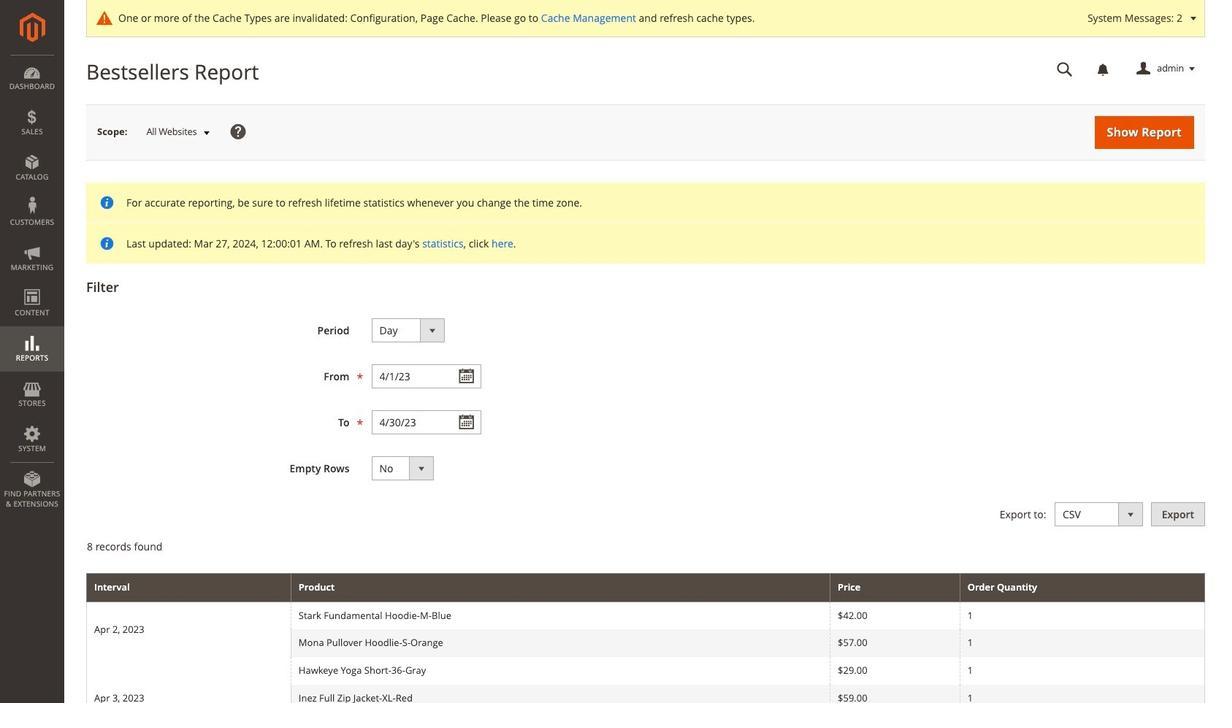 Task type: locate. For each thing, give the bounding box(es) containing it.
menu bar
[[0, 55, 64, 517]]

None text field
[[1047, 56, 1083, 82], [371, 410, 481, 435], [1047, 56, 1083, 82], [371, 410, 481, 435]]

None text field
[[371, 364, 481, 389]]

magento admin panel image
[[19, 12, 45, 42]]



